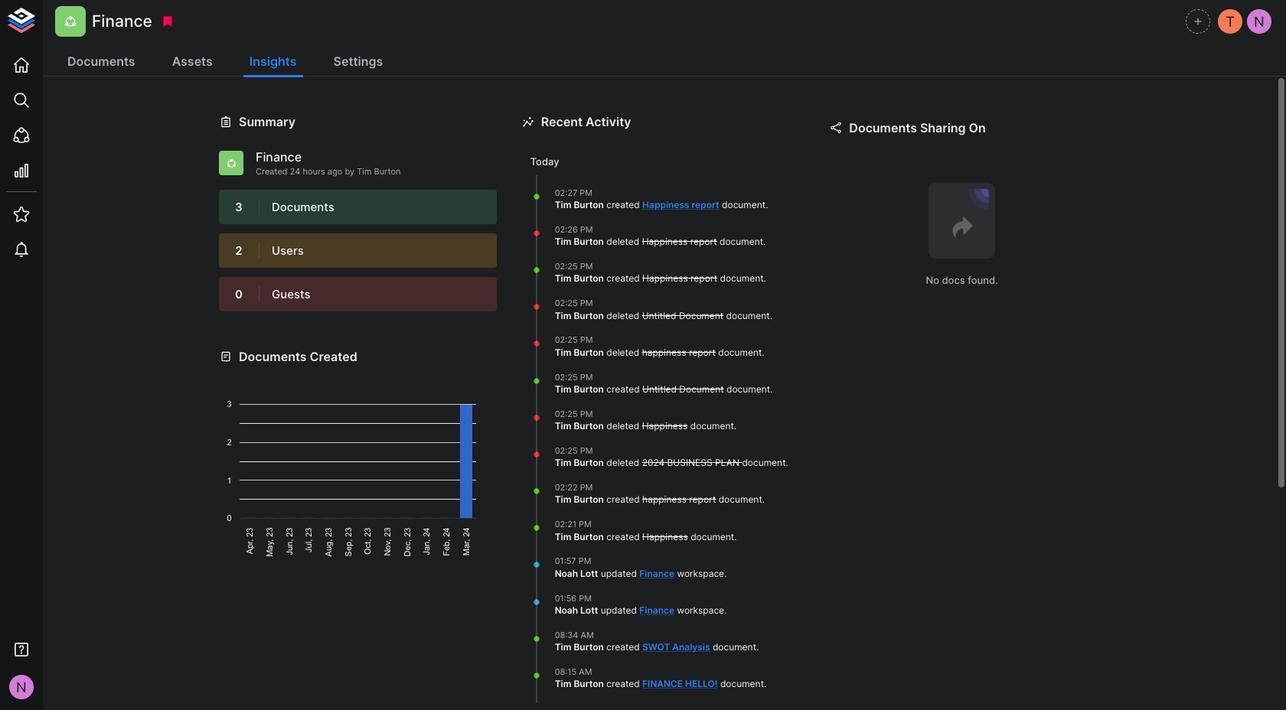 Task type: vqa. For each thing, say whether or not it's contained in the screenshot.
A chart. element
yes



Task type: describe. For each thing, give the bounding box(es) containing it.
a chart. element
[[219, 366, 497, 557]]

a chart. image
[[219, 366, 497, 557]]



Task type: locate. For each thing, give the bounding box(es) containing it.
remove bookmark image
[[161, 15, 174, 28]]



